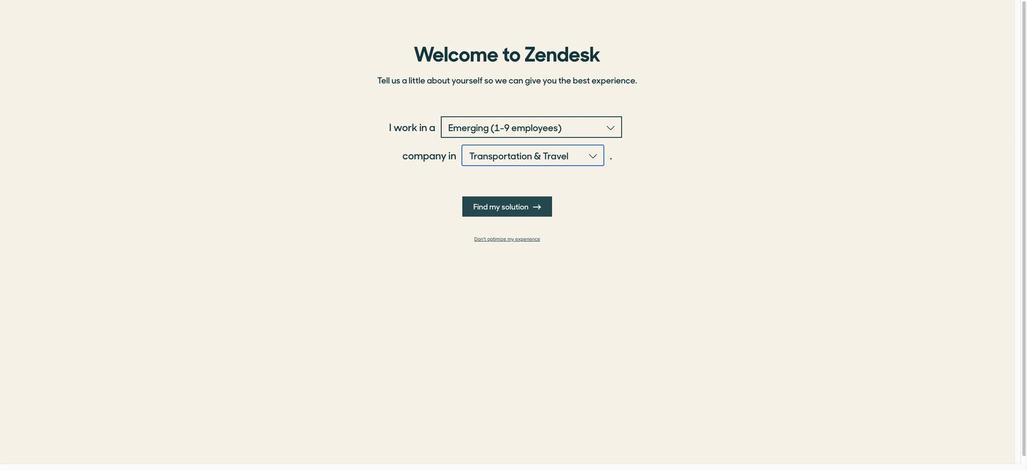 Task type: describe. For each thing, give the bounding box(es) containing it.
1 horizontal spatial a
[[429, 120, 436, 134]]

experience.
[[592, 74, 637, 86]]

i
[[389, 120, 392, 134]]

1 horizontal spatial in
[[449, 148, 457, 162]]

0 horizontal spatial a
[[402, 74, 407, 86]]

find     my solution button
[[463, 196, 552, 217]]

don't optimize my experience link
[[373, 236, 642, 242]]

welcome to zendesk
[[414, 38, 601, 67]]

welcome
[[414, 38, 499, 67]]

1 vertical spatial my
[[508, 236, 514, 242]]

my inside button
[[489, 201, 500, 212]]

can
[[509, 74, 524, 86]]

i work in a
[[389, 120, 436, 134]]

optimize
[[487, 236, 506, 242]]

tell us a little about yourself so we can give you the best experience.
[[378, 74, 637, 86]]

solution
[[502, 201, 529, 212]]

little
[[409, 74, 425, 86]]

us
[[392, 74, 400, 86]]

don't optimize my experience
[[475, 236, 540, 242]]



Task type: vqa. For each thing, say whether or not it's contained in the screenshot.
rightmost my
yes



Task type: locate. For each thing, give the bounding box(es) containing it.
in right company in the top left of the page
[[449, 148, 457, 162]]

yourself
[[452, 74, 483, 86]]

company in
[[403, 148, 457, 162]]

a right us
[[402, 74, 407, 86]]

1 horizontal spatial my
[[508, 236, 514, 242]]

a
[[402, 74, 407, 86], [429, 120, 436, 134]]

you
[[543, 74, 557, 86]]

give
[[525, 74, 541, 86]]

1 vertical spatial a
[[429, 120, 436, 134]]

0 vertical spatial a
[[402, 74, 407, 86]]

.
[[610, 148, 612, 162]]

in right work
[[420, 120, 427, 134]]

don't
[[475, 236, 486, 242]]

0 vertical spatial in
[[420, 120, 427, 134]]

we
[[495, 74, 507, 86]]

arrow right image
[[534, 203, 541, 211]]

tell
[[378, 74, 390, 86]]

to
[[502, 38, 521, 67]]

my right the optimize
[[508, 236, 514, 242]]

find     my solution
[[474, 201, 530, 212]]

my
[[489, 201, 500, 212], [508, 236, 514, 242]]

in
[[420, 120, 427, 134], [449, 148, 457, 162]]

best
[[573, 74, 590, 86]]

so
[[485, 74, 494, 86]]

experience
[[516, 236, 540, 242]]

0 horizontal spatial my
[[489, 201, 500, 212]]

my right find
[[489, 201, 500, 212]]

a right work
[[429, 120, 436, 134]]

0 vertical spatial my
[[489, 201, 500, 212]]

about
[[427, 74, 450, 86]]

zendesk
[[525, 38, 601, 67]]

find
[[474, 201, 488, 212]]

0 horizontal spatial in
[[420, 120, 427, 134]]

work
[[394, 120, 418, 134]]

the
[[559, 74, 571, 86]]

1 vertical spatial in
[[449, 148, 457, 162]]

company
[[403, 148, 447, 162]]



